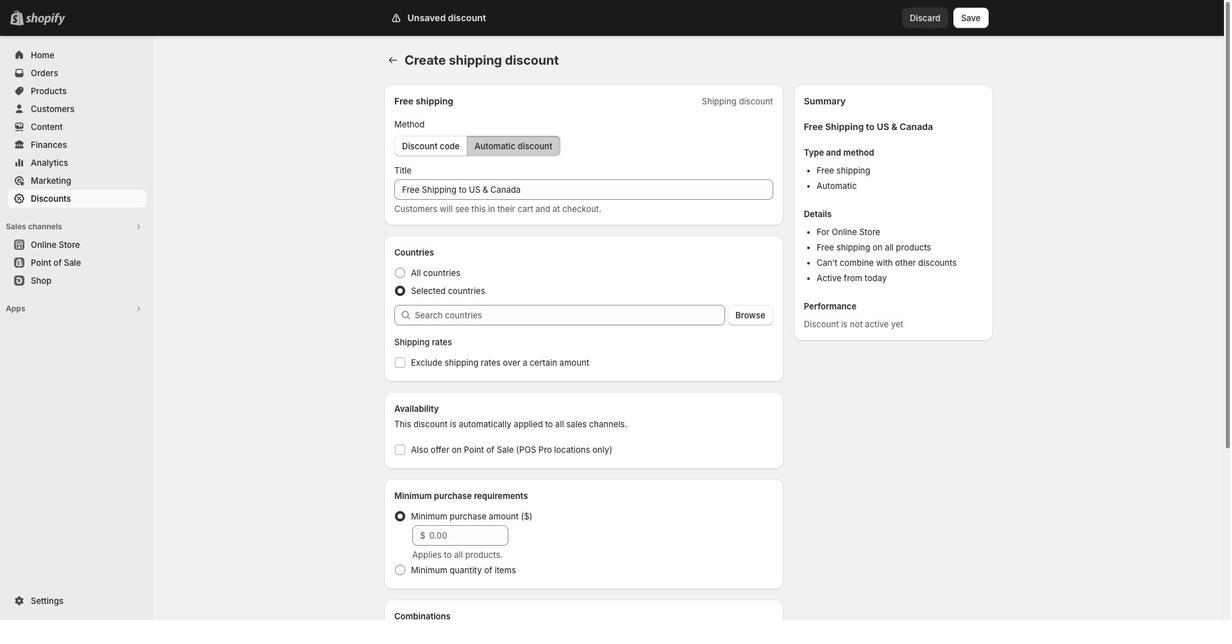 Task type: locate. For each thing, give the bounding box(es) containing it.
0.00 text field
[[429, 526, 509, 546]]

None text field
[[394, 180, 773, 200]]



Task type: describe. For each thing, give the bounding box(es) containing it.
Search countries text field
[[415, 305, 725, 326]]

shopify image
[[26, 13, 65, 26]]



Task type: vqa. For each thing, say whether or not it's contained in the screenshot.
Search countries text box
yes



